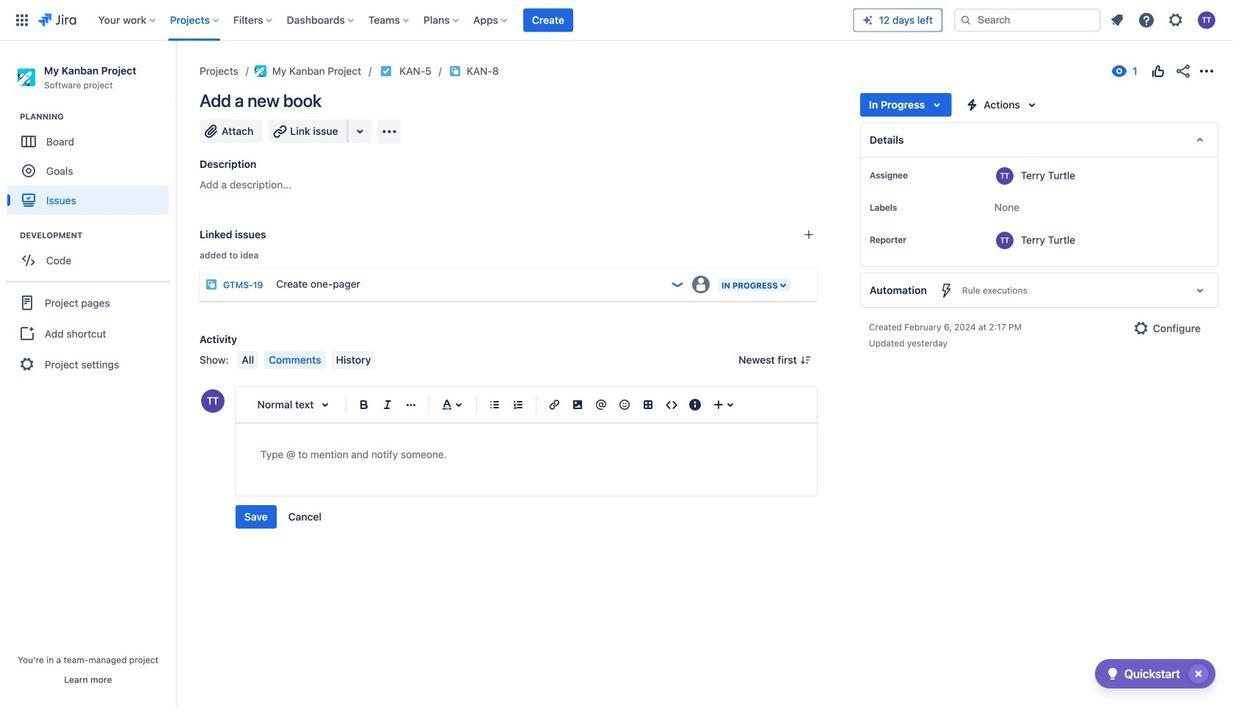Task type: vqa. For each thing, say whether or not it's contained in the screenshot.
Priority: Low icon
yes



Task type: describe. For each thing, give the bounding box(es) containing it.
add app image
[[381, 123, 398, 141]]

add image, video, or file image
[[569, 396, 586, 414]]

help image
[[1138, 11, 1155, 29]]

automation element
[[860, 273, 1218, 308]]

assignee pin to top. only you can see pinned fields. image
[[911, 170, 922, 181]]

copy link to issue image
[[496, 65, 508, 76]]

Comment - Main content area, start typing to enter text. text field
[[261, 446, 792, 464]]

appswitcher icon image
[[13, 11, 31, 29]]

check image
[[1104, 666, 1121, 683]]

task image
[[380, 65, 392, 77]]

notifications image
[[1108, 11, 1126, 29]]

emoji image
[[616, 396, 633, 414]]

link web pages and more image
[[351, 123, 369, 140]]

more information about this user image
[[996, 232, 1013, 250]]

italic ⌘i image
[[379, 396, 396, 414]]

primary element
[[9, 0, 853, 41]]

your profile and settings image
[[1198, 11, 1215, 29]]

dismiss quickstart image
[[1187, 663, 1210, 686]]

sidebar element
[[0, 41, 176, 707]]

more information about this user image
[[996, 167, 1013, 185]]



Task type: locate. For each thing, give the bounding box(es) containing it.
vote options: no one has voted for this issue yet. image
[[1149, 62, 1167, 80]]

details element
[[860, 123, 1218, 158]]

1 vertical spatial heading
[[20, 230, 175, 242]]

group
[[7, 111, 175, 220], [7, 230, 175, 280], [6, 281, 170, 385], [236, 506, 330, 529]]

bold ⌘b image
[[355, 396, 373, 414]]

heading for development icon
[[20, 230, 175, 242]]

reporter pin to top. only you can see pinned fields. image
[[909, 234, 921, 246]]

mention image
[[592, 396, 610, 414]]

settings image
[[1167, 11, 1185, 29]]

actions image
[[1198, 62, 1215, 80]]

heading for planning image
[[20, 111, 175, 123]]

code snippet image
[[663, 396, 680, 414]]

priority: low image
[[670, 277, 685, 292]]

jira image
[[38, 11, 76, 29], [38, 11, 76, 29]]

2 heading from the top
[[20, 230, 175, 242]]

my kanban project image
[[255, 65, 266, 77]]

heading
[[20, 111, 175, 123], [20, 230, 175, 242]]

sidebar navigation image
[[160, 59, 192, 88]]

issue type: sub-task image
[[206, 279, 217, 291]]

Search field
[[954, 8, 1101, 32]]

1 heading from the top
[[20, 111, 175, 123]]

info panel image
[[686, 396, 704, 414]]

subtask image
[[449, 65, 461, 77]]

development image
[[2, 227, 20, 245]]

table image
[[639, 396, 657, 414]]

labels pin to top. only you can see pinned fields. image
[[900, 202, 912, 214]]

link image
[[545, 396, 563, 414]]

more formatting image
[[402, 396, 420, 414]]

0 vertical spatial heading
[[20, 111, 175, 123]]

bullet list ⌘⇧8 image
[[486, 396, 503, 414]]

banner
[[0, 0, 1233, 41]]

goal image
[[22, 165, 35, 178]]

link an issue image
[[803, 229, 815, 241]]

numbered list ⌘⇧7 image
[[509, 396, 527, 414]]

menu bar
[[234, 352, 378, 369]]

planning image
[[2, 108, 20, 126]]

search image
[[960, 14, 972, 26]]



